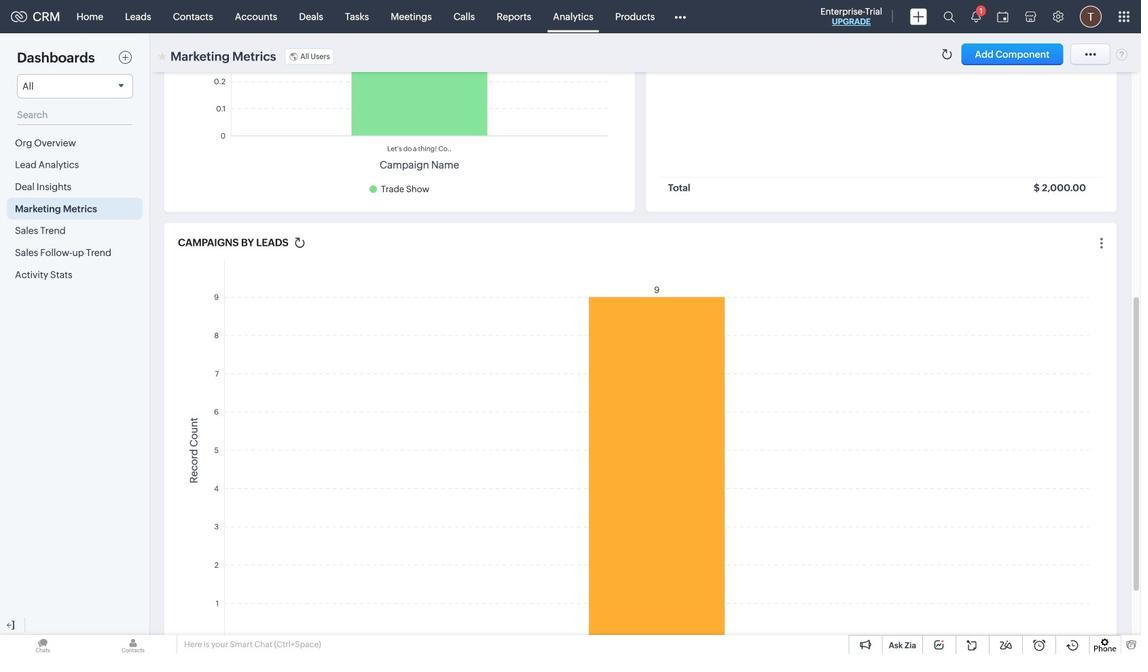 Task type: describe. For each thing, give the bounding box(es) containing it.
Search text field
[[17, 105, 132, 125]]

search element
[[936, 0, 963, 33]]

contacts image
[[90, 635, 176, 654]]

signals element
[[963, 0, 989, 33]]

help image
[[1116, 48, 1128, 60]]

chats image
[[0, 635, 86, 654]]

create menu image
[[910, 8, 927, 25]]

profile image
[[1080, 6, 1102, 28]]



Task type: locate. For each thing, give the bounding box(es) containing it.
logo image
[[11, 11, 27, 22]]

Other Modules field
[[666, 6, 695, 28]]

None button
[[962, 43, 1064, 65]]

search image
[[944, 11, 955, 22]]

None field
[[17, 74, 133, 99]]

calendar image
[[997, 11, 1009, 22]]

create menu element
[[902, 0, 936, 33]]

profile element
[[1072, 0, 1110, 33]]



Task type: vqa. For each thing, say whether or not it's contained in the screenshot.
the Calendar icon
yes



